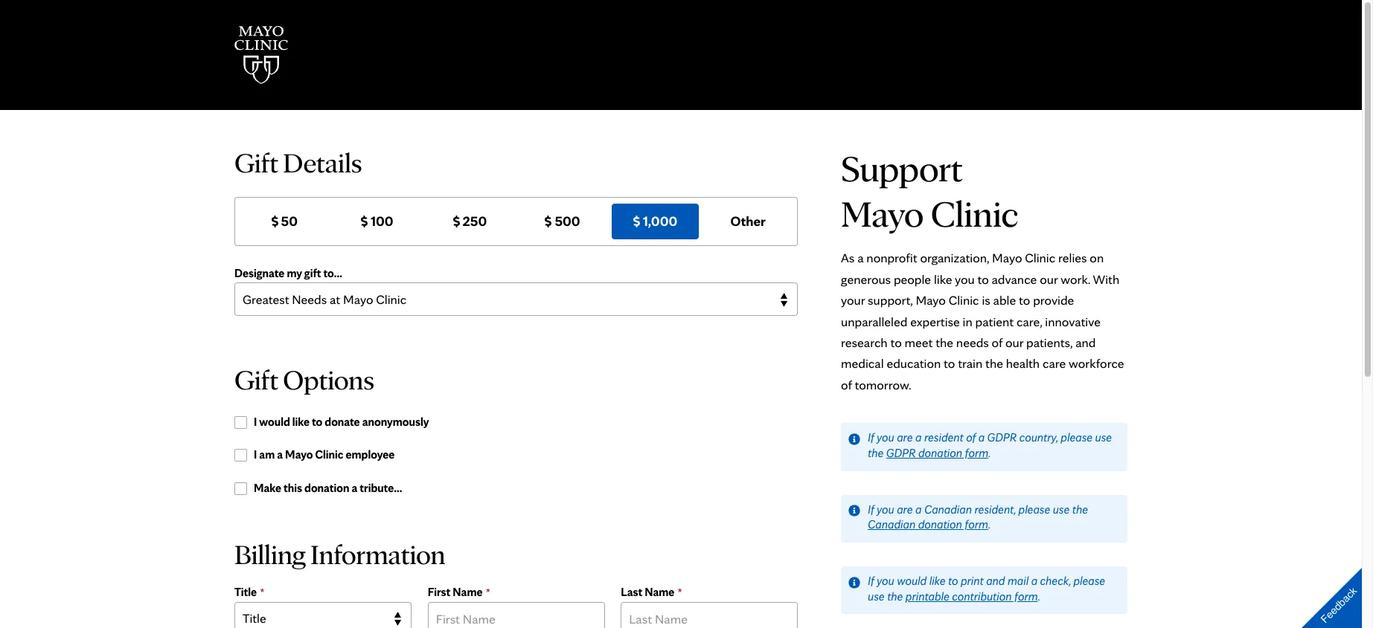 Task type: vqa. For each thing, say whether or not it's contained in the screenshot.
bottom If
yes



Task type: locate. For each thing, give the bounding box(es) containing it.
0 vertical spatial use
[[1095, 431, 1112, 445]]

First Name text field
[[428, 603, 605, 629]]

would up am at the bottom left
[[259, 415, 290, 429]]

are
[[897, 431, 913, 445], [897, 503, 913, 517]]

employee
[[346, 448, 395, 462]]

the inside "if you would like to print and mail a check, please use the"
[[887, 590, 903, 604]]

2 vertical spatial clinic
[[315, 448, 343, 462]]

are up the canadian donation form link
[[897, 503, 913, 517]]

are inside if you are a resident of a gdpr country, please use the
[[897, 431, 913, 445]]

2 dollar sign image from the left
[[453, 216, 460, 228]]

info circle image for if you would like to print and mail a check, please use the
[[848, 577, 860, 589]]

of right the resident
[[966, 431, 976, 445]]

please right country,
[[1061, 431, 1093, 445]]

use right country,
[[1095, 431, 1112, 445]]

1 horizontal spatial our
[[1040, 271, 1058, 287]]

patients,
[[1026, 335, 1073, 351]]

1 horizontal spatial would
[[897, 574, 927, 589]]

please
[[1061, 431, 1093, 445], [1018, 503, 1050, 517], [1073, 574, 1105, 589]]

am
[[259, 448, 275, 462]]

support mayo clinic
[[841, 146, 1018, 236]]

2 horizontal spatial dollar sign image
[[545, 216, 552, 228]]

1 gift from the top
[[234, 146, 278, 179]]

would up printable
[[897, 574, 927, 589]]

1 horizontal spatial dollar sign image
[[453, 216, 460, 228]]

0 horizontal spatial clinic
[[315, 448, 343, 462]]

0 vertical spatial if
[[868, 431, 874, 445]]

like up printable
[[929, 574, 945, 589]]

print
[[961, 574, 984, 589]]

2 vertical spatial form
[[1014, 590, 1038, 604]]

a left tribute...
[[352, 482, 357, 496]]

mayo up advance
[[992, 250, 1022, 266]]

please right resident, on the bottom right
[[1018, 503, 1050, 517]]

1 vertical spatial .
[[988, 518, 991, 532]]

100
[[371, 213, 393, 230]]

like
[[934, 271, 952, 287], [292, 415, 310, 429], [929, 574, 945, 589]]

you inside "if you would like to print and mail a check, please use the"
[[877, 574, 894, 589]]

1 vertical spatial of
[[841, 377, 852, 393]]

of down patient
[[992, 335, 1003, 351]]

1 info circle image from the top
[[848, 505, 860, 517]]

gift for gift options
[[234, 363, 278, 397]]

first name
[[428, 586, 483, 600]]

care
[[1043, 356, 1066, 372]]

1 vertical spatial i
[[254, 448, 257, 462]]

dollar sign image left 50
[[271, 216, 278, 228]]

clinic up make this donation a tribute...
[[315, 448, 343, 462]]

i for i would like to donate anonymously
[[254, 415, 257, 429]]

1 vertical spatial info circle image
[[848, 577, 860, 589]]

1 dollar sign image from the left
[[271, 216, 278, 228]]

use right resident, on the bottom right
[[1053, 503, 1070, 517]]

name right last
[[645, 586, 675, 600]]

the
[[936, 335, 953, 351], [985, 356, 1003, 372], [868, 447, 884, 461], [1072, 503, 1088, 517], [887, 590, 903, 604]]

our up the health
[[1005, 335, 1023, 351]]

0 horizontal spatial canadian
[[868, 518, 915, 532]]

1 horizontal spatial of
[[966, 431, 976, 445]]

1 vertical spatial gift
[[234, 363, 278, 397]]

train
[[958, 356, 983, 372]]

gift
[[234, 146, 278, 179], [234, 363, 278, 397]]

.
[[988, 447, 991, 461], [988, 518, 991, 532], [1038, 590, 1040, 604]]

1 horizontal spatial clinic
[[949, 293, 979, 308]]

dollar sign image left 250
[[453, 216, 460, 228]]

50
[[281, 213, 298, 230]]

1 if from the top
[[868, 431, 874, 445]]

2 vertical spatial donation
[[918, 518, 962, 532]]

canadian donation form link
[[868, 518, 988, 532]]

like inside as a nonprofit organization, mayo clinic relies on generous people like you to advance our work. with your support, mayo clinic is able to provide unparalleled expertise in patient care, innovative research to meet the needs of our patients, and medical education to train the health care workforce of tomorrow.
[[934, 271, 952, 287]]

and up the contribution
[[986, 574, 1005, 589]]

donation down i am a mayo clinic employee
[[304, 482, 349, 496]]

if for if you would like to print and mail a check, please use the
[[868, 574, 874, 589]]

form for of
[[965, 447, 988, 461]]

3 if from the top
[[868, 574, 874, 589]]

name for last name
[[645, 586, 675, 600]]

you inside if you are a resident of a gdpr country, please use the
[[877, 431, 894, 445]]

1 vertical spatial use
[[1053, 503, 1070, 517]]

if you are a canadian resident, please use the canadian donation form .
[[868, 503, 1088, 532]]

1 vertical spatial and
[[986, 574, 1005, 589]]

2 horizontal spatial mayo
[[992, 250, 1022, 266]]

a up the canadian donation form link
[[915, 503, 922, 517]]

as
[[841, 250, 855, 266]]

would inside "if you would like to print and mail a check, please use the"
[[897, 574, 927, 589]]

a right the resident
[[978, 431, 985, 445]]

2 horizontal spatial of
[[992, 335, 1003, 351]]

you inside if you are a canadian resident, please use the canadian donation form .
[[877, 503, 894, 517]]

0 vertical spatial please
[[1061, 431, 1093, 445]]

workforce
[[1069, 356, 1124, 372]]

1 horizontal spatial dollar sign image
[[633, 216, 640, 228]]

mayo
[[992, 250, 1022, 266], [916, 293, 946, 308], [285, 448, 313, 462]]

info circle image for if you are a canadian resident, please use the
[[848, 505, 860, 517]]

meet
[[905, 335, 933, 351]]

gdpr donation form link
[[886, 447, 988, 461]]

are up gdpr donation form link on the right
[[897, 431, 913, 445]]

use inside if you are a resident of a gdpr country, please use the
[[1095, 431, 1112, 445]]

0 horizontal spatial of
[[841, 377, 852, 393]]

0 horizontal spatial dollar sign image
[[271, 216, 278, 228]]

2 info circle image from the top
[[848, 577, 860, 589]]

2 vertical spatial like
[[929, 574, 945, 589]]

to
[[977, 271, 989, 287], [1019, 293, 1030, 308], [890, 335, 902, 351], [944, 356, 955, 372], [312, 415, 322, 429], [948, 574, 958, 589]]

of
[[992, 335, 1003, 351], [841, 377, 852, 393], [966, 431, 976, 445]]

0 horizontal spatial would
[[259, 415, 290, 429]]

gift for gift details
[[234, 146, 278, 179]]

you for to
[[877, 574, 894, 589]]

if for if you are a canadian resident, please use the canadian donation form .
[[868, 503, 874, 517]]

you down organization,
[[955, 271, 975, 287]]

1 horizontal spatial name
[[645, 586, 675, 600]]

mayo up 'expertise'
[[916, 293, 946, 308]]

1 vertical spatial would
[[897, 574, 927, 589]]

with
[[1093, 271, 1119, 287]]

donation
[[918, 447, 962, 461], [304, 482, 349, 496], [918, 518, 962, 532]]

. for and
[[1038, 590, 1040, 604]]

use
[[1095, 431, 1112, 445], [1053, 503, 1070, 517], [868, 590, 885, 604]]

like down organization,
[[934, 271, 952, 287]]

name
[[453, 586, 483, 600], [645, 586, 675, 600]]

tomorrow.
[[855, 377, 911, 393]]

1 vertical spatial mayo
[[916, 293, 946, 308]]

0 vertical spatial gift
[[234, 146, 278, 179]]

0 horizontal spatial use
[[868, 590, 885, 604]]

relies
[[1058, 250, 1087, 266]]

form for print
[[1014, 590, 1038, 604]]

0 horizontal spatial mayo
[[285, 448, 313, 462]]

i left am at the bottom left
[[254, 448, 257, 462]]

0 vertical spatial form
[[965, 447, 988, 461]]

billing
[[234, 538, 306, 571]]

0 vertical spatial .
[[988, 447, 991, 461]]

printable
[[906, 590, 949, 604]]

of inside if you are a resident of a gdpr country, please use the
[[966, 431, 976, 445]]

gdpr left country,
[[987, 431, 1017, 445]]

1 horizontal spatial gdpr
[[987, 431, 1017, 445]]

2 horizontal spatial use
[[1095, 431, 1112, 445]]

0 vertical spatial donation
[[918, 447, 962, 461]]

0 vertical spatial are
[[897, 431, 913, 445]]

gift options
[[234, 363, 374, 397]]

if inside if you are a canadian resident, please use the canadian donation form .
[[868, 503, 874, 517]]

2 vertical spatial of
[[966, 431, 976, 445]]

use left printable
[[868, 590, 885, 604]]

advance
[[992, 271, 1037, 287]]

gift left details
[[234, 146, 278, 179]]

if
[[868, 431, 874, 445], [868, 503, 874, 517], [868, 574, 874, 589]]

care,
[[1017, 314, 1042, 329]]

1 dollar sign image from the left
[[361, 216, 368, 228]]

0 vertical spatial clinic
[[1025, 250, 1055, 266]]

to left donate
[[312, 415, 322, 429]]

dollar sign image
[[271, 216, 278, 228], [453, 216, 460, 228], [545, 216, 552, 228]]

form down mail
[[1014, 590, 1038, 604]]

a right mail
[[1031, 574, 1037, 589]]

gift left options
[[234, 363, 278, 397]]

dollar sign image
[[361, 216, 368, 228], [633, 216, 640, 228]]

2 if from the top
[[868, 503, 874, 517]]

0 vertical spatial gdpr
[[987, 431, 1017, 445]]

1 vertical spatial form
[[965, 518, 988, 532]]

you
[[955, 271, 975, 287], [877, 431, 894, 445], [877, 503, 894, 517], [877, 574, 894, 589]]

info circle image
[[848, 434, 860, 446]]

1 name from the left
[[453, 586, 483, 600]]

and inside "if you would like to print and mail a check, please use the"
[[986, 574, 1005, 589]]

form down resident, on the bottom right
[[965, 518, 988, 532]]

0 horizontal spatial and
[[986, 574, 1005, 589]]

like inside "if you would like to print and mail a check, please use the"
[[929, 574, 945, 589]]

use inside "if you would like to print and mail a check, please use the"
[[868, 590, 885, 604]]

form up resident, on the bottom right
[[965, 447, 988, 461]]

gift
[[304, 266, 321, 280]]

1 vertical spatial our
[[1005, 335, 1023, 351]]

2 vertical spatial if
[[868, 574, 874, 589]]

i would like to donate anonymously
[[254, 415, 429, 429]]

0 vertical spatial i
[[254, 415, 257, 429]]

and
[[1075, 335, 1096, 351], [986, 574, 1005, 589]]

gift details
[[234, 146, 362, 179]]

you right info circle image
[[877, 431, 894, 445]]

a right as
[[857, 250, 864, 266]]

you down the canadian donation form link
[[877, 574, 894, 589]]

1 vertical spatial clinic
[[949, 293, 979, 308]]

to left print
[[948, 574, 958, 589]]

in
[[963, 314, 972, 329]]

form
[[965, 447, 988, 461], [965, 518, 988, 532], [1014, 590, 1038, 604]]

1 vertical spatial if
[[868, 503, 874, 517]]

name right the first
[[453, 586, 483, 600]]

would
[[259, 415, 290, 429], [897, 574, 927, 589]]

dollar sign image left 500
[[545, 216, 552, 228]]

2 are from the top
[[897, 503, 913, 517]]

people
[[894, 271, 931, 287]]

like up i am a mayo clinic employee
[[292, 415, 310, 429]]

you for resident
[[877, 431, 894, 445]]

if inside "if you would like to print and mail a check, please use the"
[[868, 574, 874, 589]]

0 horizontal spatial our
[[1005, 335, 1023, 351]]

2 i from the top
[[254, 448, 257, 462]]

2 vertical spatial please
[[1073, 574, 1105, 589]]

1 horizontal spatial mayo
[[916, 293, 946, 308]]

to up is
[[977, 271, 989, 287]]

the inside if you are a canadian resident, please use the canadian donation form .
[[1072, 503, 1088, 517]]

mayo right am at the bottom left
[[285, 448, 313, 462]]

0 vertical spatial info circle image
[[848, 505, 860, 517]]

on
[[1090, 250, 1104, 266]]

0 vertical spatial would
[[259, 415, 290, 429]]

support
[[841, 146, 963, 191]]

clinic left relies at the right of the page
[[1025, 250, 1055, 266]]

a inside if you are a canadian resident, please use the canadian donation form .
[[915, 503, 922, 517]]

dollar sign image left 100
[[361, 216, 368, 228]]

0 horizontal spatial dollar sign image
[[361, 216, 368, 228]]

and inside as a nonprofit organization, mayo clinic relies on generous people like you to advance our work. with your support, mayo clinic is able to provide unparalleled expertise in patient care, innovative research to meet the needs of our patients, and medical education to train the health care workforce of tomorrow.
[[1075, 335, 1096, 351]]

1 are from the top
[[897, 431, 913, 445]]

2 dollar sign image from the left
[[633, 216, 640, 228]]

check,
[[1040, 574, 1071, 589]]

2 horizontal spatial clinic
[[1025, 250, 1055, 266]]

please right check,
[[1073, 574, 1105, 589]]

the inside if you are a resident of a gdpr country, please use the
[[868, 447, 884, 461]]

0 vertical spatial and
[[1075, 335, 1096, 351]]

you up the canadian donation form link
[[877, 503, 894, 517]]

a
[[857, 250, 864, 266], [915, 431, 922, 445], [978, 431, 985, 445], [277, 448, 283, 462], [352, 482, 357, 496], [915, 503, 922, 517], [1031, 574, 1037, 589]]

of down medical
[[841, 377, 852, 393]]

2 gift from the top
[[234, 363, 278, 397]]

donation down the resident
[[918, 447, 962, 461]]

please inside "if you would like to print and mail a check, please use the"
[[1073, 574, 1105, 589]]

1 horizontal spatial and
[[1075, 335, 1096, 351]]

gdpr
[[987, 431, 1017, 445], [886, 447, 916, 461]]

0 vertical spatial of
[[992, 335, 1003, 351]]

able
[[993, 293, 1016, 308]]

and up workforce on the right bottom of page
[[1075, 335, 1096, 351]]

mayo clinic logo image
[[234, 26, 288, 84]]

1 vertical spatial canadian
[[868, 518, 915, 532]]

you for canadian
[[877, 503, 894, 517]]

to left "train" at the right bottom of the page
[[944, 356, 955, 372]]

a right am at the bottom left
[[277, 448, 283, 462]]

0 vertical spatial like
[[934, 271, 952, 287]]

1 horizontal spatial use
[[1053, 503, 1070, 517]]

. inside if you are a canadian resident, please use the canadian donation form .
[[988, 518, 991, 532]]

clinic
[[1025, 250, 1055, 266], [949, 293, 979, 308], [315, 448, 343, 462]]

use inside if you are a canadian resident, please use the canadian donation form .
[[1053, 503, 1070, 517]]

2 vertical spatial mayo
[[285, 448, 313, 462]]

if for if you are a resident of a gdpr country, please use the
[[868, 431, 874, 445]]

2 vertical spatial use
[[868, 590, 885, 604]]

1 vertical spatial gdpr
[[886, 447, 916, 461]]

2 vertical spatial .
[[1038, 590, 1040, 604]]

gdpr inside if you are a resident of a gdpr country, please use the
[[987, 431, 1017, 445]]

info circle image
[[848, 505, 860, 517], [848, 577, 860, 589]]

clinic up in
[[949, 293, 979, 308]]

unparalleled
[[841, 314, 907, 329]]

1 horizontal spatial canadian
[[924, 503, 972, 517]]

our
[[1040, 271, 1058, 287], [1005, 335, 1023, 351]]

gdpr down tomorrow.
[[886, 447, 916, 461]]

if inside if you are a resident of a gdpr country, please use the
[[868, 431, 874, 445]]

i down the gift options
[[254, 415, 257, 429]]

1 vertical spatial are
[[897, 503, 913, 517]]

0 horizontal spatial name
[[453, 586, 483, 600]]

our up provide
[[1040, 271, 1058, 287]]

please inside if you are a resident of a gdpr country, please use the
[[1061, 431, 1093, 445]]

3 dollar sign image from the left
[[545, 216, 552, 228]]

1 vertical spatial please
[[1018, 503, 1050, 517]]

dollar sign image left the 1,000
[[633, 216, 640, 228]]

are inside if you are a canadian resident, please use the canadian donation form .
[[897, 503, 913, 517]]

1 i from the top
[[254, 415, 257, 429]]

2 name from the left
[[645, 586, 675, 600]]

donation up print
[[918, 518, 962, 532]]



Task type: describe. For each thing, give the bounding box(es) containing it.
education
[[887, 356, 941, 372]]

are for resident
[[897, 431, 913, 445]]

Last Name text field
[[621, 603, 798, 629]]

nonprofit
[[867, 250, 917, 266]]

donate
[[325, 415, 360, 429]]

tribute...
[[360, 482, 402, 496]]

provide
[[1033, 293, 1074, 308]]

medical
[[841, 356, 884, 372]]

anonymously
[[362, 415, 429, 429]]

dollar sign image for 500
[[545, 216, 552, 228]]

to right able at the right of page
[[1019, 293, 1030, 308]]

printable contribution form link
[[906, 590, 1038, 604]]

feedback
[[1318, 585, 1359, 626]]

0 vertical spatial canadian
[[924, 503, 972, 517]]

last
[[621, 586, 642, 600]]

needs
[[956, 335, 989, 351]]

my
[[287, 266, 302, 280]]

if you are a resident of a gdpr country, please use the
[[868, 431, 1112, 461]]

mail
[[1008, 574, 1029, 589]]

make this donation a tribute...
[[254, 482, 402, 496]]

to left meet
[[890, 335, 902, 351]]

1 vertical spatial like
[[292, 415, 310, 429]]

details
[[283, 146, 362, 179]]

options
[[283, 363, 374, 397]]

0 vertical spatial mayo
[[992, 250, 1022, 266]]

if you would like to print and mail a check, please use the
[[868, 574, 1105, 604]]

organization,
[[920, 250, 989, 266]]

0 horizontal spatial gdpr
[[886, 447, 916, 461]]

donation inside if you are a canadian resident, please use the canadian donation form .
[[918, 518, 962, 532]]

resident
[[924, 431, 964, 445]]

1,000
[[643, 213, 677, 230]]

i for i am a mayo clinic employee
[[254, 448, 257, 462]]

resident,
[[974, 503, 1016, 517]]

a inside as a nonprofit organization, mayo clinic relies on generous people like you to advance our work. with your support, mayo clinic is able to provide unparalleled expertise in patient care, innovative research to meet the needs of our patients, and medical education to train the health care workforce of tomorrow.
[[857, 250, 864, 266]]

innovative
[[1045, 314, 1101, 329]]

to inside "if you would like to print and mail a check, please use the"
[[948, 574, 958, 589]]

feedback button
[[1289, 556, 1373, 629]]

last name
[[621, 586, 675, 600]]

mayo clinic
[[841, 191, 1018, 236]]

generous
[[841, 271, 891, 287]]

title
[[234, 586, 257, 600]]

your
[[841, 293, 865, 308]]

please inside if you are a canadian resident, please use the canadian donation form .
[[1018, 503, 1050, 517]]

country,
[[1019, 431, 1058, 445]]

to...
[[323, 266, 342, 280]]

are for canadian
[[897, 503, 913, 517]]

is
[[982, 293, 990, 308]]

gdpr donation form .
[[886, 447, 991, 461]]

dollar sign image for 1,000
[[633, 216, 640, 228]]

i am a mayo clinic employee
[[254, 448, 395, 462]]

1 vertical spatial donation
[[304, 482, 349, 496]]

0 vertical spatial our
[[1040, 271, 1058, 287]]

as a nonprofit organization, mayo clinic relies on generous people like you to advance our work. with your support, mayo clinic is able to provide unparalleled expertise in patient care, innovative research to meet the needs of our patients, and medical education to train the health care workforce of tomorrow.
[[841, 250, 1124, 393]]

designate
[[234, 266, 285, 280]]

make
[[254, 482, 281, 496]]

health
[[1006, 356, 1040, 372]]

250
[[463, 213, 487, 230]]

a up gdpr donation form link on the right
[[915, 431, 922, 445]]

research
[[841, 335, 888, 351]]

patient
[[975, 314, 1014, 329]]

dollar sign image for 250
[[453, 216, 460, 228]]

expertise
[[910, 314, 960, 329]]

contribution
[[952, 590, 1012, 604]]

. for a
[[988, 447, 991, 461]]

support,
[[868, 293, 913, 308]]

you inside as a nonprofit organization, mayo clinic relies on generous people like you to advance our work. with your support, mayo clinic is able to provide unparalleled expertise in patient care, innovative research to meet the needs of our patients, and medical education to train the health care workforce of tomorrow.
[[955, 271, 975, 287]]

form inside if you are a canadian resident, please use the canadian donation form .
[[965, 518, 988, 532]]

name for first name
[[453, 586, 483, 600]]

500
[[555, 213, 580, 230]]

other
[[730, 213, 766, 230]]

dollar sign image for 100
[[361, 216, 368, 228]]

designate my gift to...
[[234, 266, 342, 280]]

dollar sign image for 50
[[271, 216, 278, 228]]

first
[[428, 586, 450, 600]]

billing information
[[234, 538, 445, 571]]

work.
[[1061, 271, 1090, 287]]

a inside "if you would like to print and mail a check, please use the"
[[1031, 574, 1037, 589]]

printable contribution form .
[[906, 590, 1040, 604]]

this
[[284, 482, 302, 496]]

information
[[311, 538, 445, 571]]



